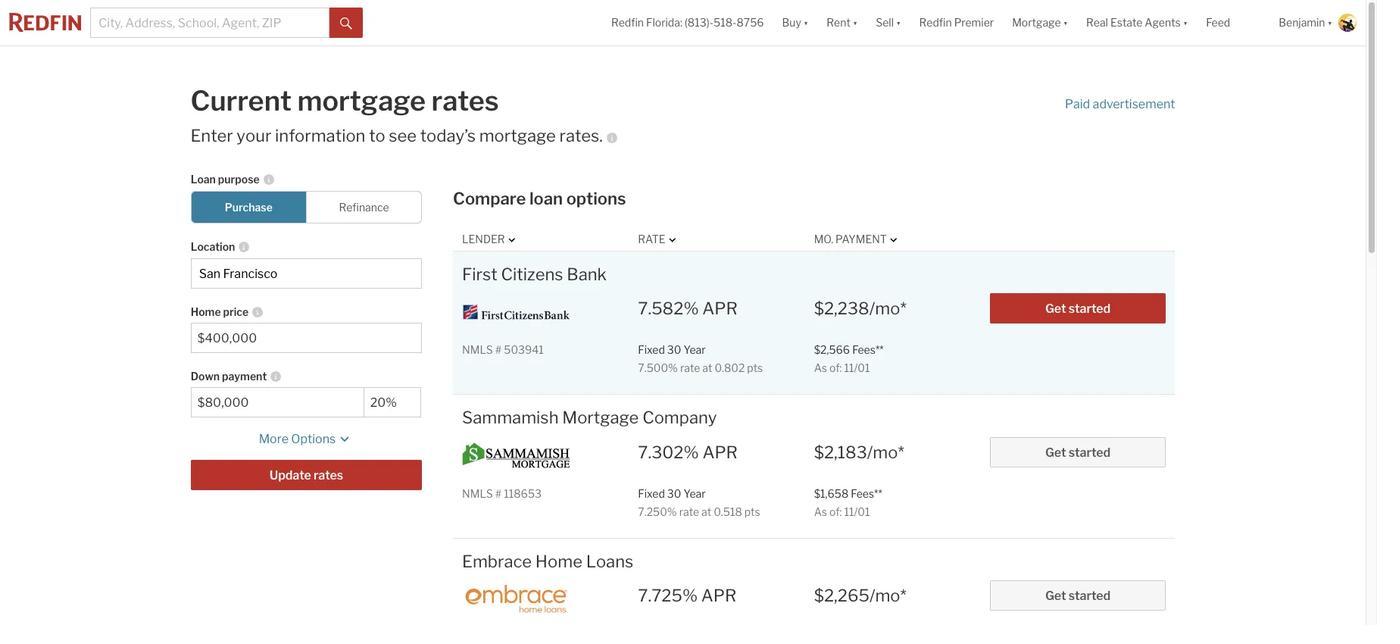 Task type: vqa. For each thing, say whether or not it's contained in the screenshot.
Riverway to the top
no



Task type: describe. For each thing, give the bounding box(es) containing it.
7.302 % apr
[[638, 442, 738, 462]]

company
[[643, 408, 717, 428]]

paid advertisement
[[1065, 97, 1176, 111]]

rates inside button
[[314, 468, 343, 483]]

7.582
[[638, 298, 684, 318]]

price
[[223, 306, 249, 318]]

fixed for 7.302
[[638, 487, 665, 500]]

sammamish
[[462, 408, 559, 428]]

nmls # 503941
[[462, 343, 544, 356]]

mortgage ▾
[[1012, 16, 1068, 29]]

first citizens bank
[[462, 264, 607, 284]]

payment
[[836, 233, 887, 246]]

7.302
[[638, 442, 684, 462]]

$2,238
[[814, 298, 870, 318]]

Purchase radio
[[191, 191, 307, 224]]

sell ▾ button
[[876, 0, 901, 45]]

loan purpose
[[191, 173, 260, 186]]

refinance
[[339, 201, 389, 214]]

redfin for redfin florida: (813)-518-8756
[[611, 16, 644, 29]]

feed button
[[1197, 0, 1270, 45]]

agents
[[1145, 16, 1181, 29]]

11/01 for $2,183
[[844, 505, 870, 518]]

$2,566
[[814, 343, 850, 356]]

benjamin
[[1279, 16, 1326, 29]]

today's
[[420, 126, 476, 145]]

redfin for redfin premier
[[920, 16, 952, 29]]

rent ▾ button
[[818, 0, 867, 45]]

rate button
[[638, 232, 679, 247]]

$2,265
[[814, 586, 870, 606]]

% inside fixed 30 year 7.500 % rate at 0.802 pts
[[668, 361, 678, 374]]

30 for 7.302
[[667, 487, 682, 500]]

option group containing purchase
[[191, 191, 422, 224]]

mortgage ▾ button
[[1012, 0, 1068, 45]]

rent
[[827, 16, 851, 29]]

$2,183
[[814, 442, 867, 462]]

real estate agents ▾ link
[[1087, 0, 1188, 45]]

$1,658 fees** as of: 11/01
[[814, 487, 883, 518]]

year for 7.582
[[684, 343, 706, 356]]

get started button for $2,238 /mo*
[[990, 293, 1166, 323]]

buy ▾
[[782, 16, 809, 29]]

5 ▾ from the left
[[1183, 16, 1188, 29]]

rent ▾
[[827, 16, 858, 29]]

of: for $2,238
[[830, 361, 842, 374]]

$2,566 fees** as of: 11/01
[[814, 343, 884, 374]]

0.518
[[714, 505, 742, 518]]

8756
[[737, 16, 764, 29]]

State, City, County, ZIP search field
[[191, 259, 422, 289]]

pts for 7.582 % apr
[[747, 361, 763, 374]]

real estate agents ▾ button
[[1078, 0, 1197, 45]]

City, Address, School, Agent, ZIP search field
[[90, 8, 330, 38]]

1 horizontal spatial mortgage
[[479, 126, 556, 145]]

0 vertical spatial home
[[191, 306, 221, 318]]

location
[[191, 240, 235, 253]]

current mortgage rates
[[191, 84, 499, 117]]

at for 7.302
[[702, 505, 712, 518]]

get started for $2,238 /mo*
[[1046, 301, 1111, 316]]

information
[[275, 126, 366, 145]]

feed
[[1207, 16, 1231, 29]]

(813)-
[[685, 16, 714, 29]]

apr for 7.302 % apr
[[703, 442, 738, 462]]

at for 7.582
[[703, 361, 713, 374]]

503941
[[504, 343, 544, 356]]

nmls # 118653
[[462, 487, 542, 500]]

sell
[[876, 16, 894, 29]]

7.725
[[638, 586, 683, 606]]

as for $2,183
[[814, 505, 827, 518]]

mortgage ▾ button
[[1003, 0, 1078, 45]]

# for sammamish
[[495, 487, 502, 500]]

7.725 % apr
[[638, 586, 737, 606]]

fees** for $2,238
[[853, 343, 884, 356]]

redfin premier button
[[910, 0, 1003, 45]]

rent ▾ button
[[827, 0, 858, 45]]

mo.
[[814, 233, 834, 246]]

pts for 7.302 % apr
[[745, 505, 761, 518]]

paid
[[1065, 97, 1091, 111]]

to
[[369, 126, 385, 145]]

loans
[[586, 552, 634, 571]]

submit search image
[[340, 17, 352, 29]]

3 get from the top
[[1046, 589, 1067, 603]]

estate
[[1111, 16, 1143, 29]]

nmls for first citizens bank
[[462, 343, 493, 356]]

more
[[259, 432, 289, 447]]

loan
[[191, 173, 216, 186]]

buy
[[782, 16, 802, 29]]

redfin premier
[[920, 16, 994, 29]]

down payment element
[[364, 361, 414, 387]]

premier
[[954, 16, 994, 29]]

benjamin ▾
[[1279, 16, 1333, 29]]

purpose
[[218, 173, 260, 186]]

sammamish mortgage company
[[462, 408, 717, 428]]

apr for 7.582 % apr
[[703, 298, 738, 318]]

mortgage inside mortgage ▾ dropdown button
[[1012, 16, 1061, 29]]

down payment
[[191, 370, 267, 383]]

rate for 7.302
[[679, 505, 699, 518]]

options
[[291, 432, 336, 447]]

0 vertical spatial rates
[[432, 84, 499, 117]]

lender
[[462, 233, 505, 246]]

0 horizontal spatial mortgage
[[297, 84, 426, 117]]

rate for 7.582
[[680, 361, 700, 374]]

% inside fixed 30 year 7.250 % rate at 0.518 pts
[[667, 505, 677, 518]]

0 horizontal spatial mortgage
[[562, 408, 639, 428]]

sell ▾
[[876, 16, 901, 29]]

real estate agents ▾
[[1087, 16, 1188, 29]]

▾ for mortgage ▾
[[1064, 16, 1068, 29]]

11/01 for $2,238
[[844, 361, 870, 374]]

payment
[[222, 370, 267, 383]]

7.500
[[638, 361, 668, 374]]

purchase
[[225, 201, 273, 214]]

loan
[[530, 189, 563, 209]]

fixed 30 year 7.500 % rate at 0.802 pts
[[638, 343, 763, 374]]



Task type: locate. For each thing, give the bounding box(es) containing it.
as down $1,658
[[814, 505, 827, 518]]

$2,265 /mo*
[[814, 586, 907, 606]]

mortgage
[[1012, 16, 1061, 29], [562, 408, 639, 428]]

rates
[[432, 84, 499, 117], [314, 468, 343, 483]]

1 get from the top
[[1046, 301, 1067, 316]]

1 30 from the top
[[667, 343, 682, 356]]

1 vertical spatial fees**
[[851, 487, 883, 500]]

1 vertical spatial mortgage
[[479, 126, 556, 145]]

see
[[389, 126, 417, 145]]

0 horizontal spatial redfin
[[611, 16, 644, 29]]

redfin left florida:
[[611, 16, 644, 29]]

1 horizontal spatial rates
[[432, 84, 499, 117]]

2 get started button from the top
[[990, 437, 1166, 467]]

# left 503941
[[495, 343, 502, 356]]

lender button
[[462, 232, 519, 247]]

of:
[[830, 361, 842, 374], [830, 505, 842, 518]]

1 vertical spatial mortgage
[[562, 408, 639, 428]]

rate right the 7.500
[[680, 361, 700, 374]]

0 vertical spatial started
[[1069, 301, 1111, 316]]

user photo image
[[1339, 14, 1357, 32]]

compare
[[453, 189, 526, 209]]

year
[[684, 343, 706, 356], [684, 487, 706, 500]]

1 vertical spatial get started button
[[990, 437, 1166, 467]]

at inside fixed 30 year 7.500 % rate at 0.802 pts
[[703, 361, 713, 374]]

as inside the $1,658 fees** as of: 11/01
[[814, 505, 827, 518]]

▾
[[804, 16, 809, 29], [853, 16, 858, 29], [896, 16, 901, 29], [1064, 16, 1068, 29], [1183, 16, 1188, 29], [1328, 16, 1333, 29]]

0 vertical spatial #
[[495, 343, 502, 356]]

pts right 0.802
[[747, 361, 763, 374]]

compare loan options
[[453, 189, 626, 209]]

2 year from the top
[[684, 487, 706, 500]]

Home price text field
[[198, 331, 415, 346]]

2 vertical spatial started
[[1069, 589, 1111, 603]]

0 horizontal spatial home
[[191, 306, 221, 318]]

real
[[1087, 16, 1109, 29]]

nmls
[[462, 343, 493, 356], [462, 487, 493, 500]]

0 vertical spatial mortgage
[[297, 84, 426, 117]]

embrace home loans
[[462, 552, 634, 571]]

get started button for $2,183 /mo*
[[990, 437, 1166, 467]]

30 inside fixed 30 year 7.500 % rate at 0.802 pts
[[667, 343, 682, 356]]

# for first
[[495, 343, 502, 356]]

fixed for 7.582
[[638, 343, 665, 356]]

home
[[191, 306, 221, 318], [536, 552, 583, 571]]

rates up today's
[[432, 84, 499, 117]]

mortgage left rates.
[[479, 126, 556, 145]]

rate inside fixed 30 year 7.500 % rate at 0.802 pts
[[680, 361, 700, 374]]

0 vertical spatial 30
[[667, 343, 682, 356]]

pts right 0.518
[[745, 505, 761, 518]]

nmls left 503941
[[462, 343, 493, 356]]

0 vertical spatial get
[[1046, 301, 1067, 316]]

down payment text field down down payment element
[[370, 396, 415, 410]]

year down the 7.302 % apr
[[684, 487, 706, 500]]

get started for $2,183 /mo*
[[1046, 445, 1111, 460]]

2 ▾ from the left
[[853, 16, 858, 29]]

2 get from the top
[[1046, 445, 1067, 460]]

0 horizontal spatial rates
[[314, 468, 343, 483]]

pts inside fixed 30 year 7.250 % rate at 0.518 pts
[[745, 505, 761, 518]]

mortgage up 7.302
[[562, 408, 639, 428]]

0 vertical spatial year
[[684, 343, 706, 356]]

as inside $2,566 fees** as of: 11/01
[[814, 361, 827, 374]]

started
[[1069, 301, 1111, 316], [1069, 445, 1111, 460], [1069, 589, 1111, 603]]

2 fixed from the top
[[638, 487, 665, 500]]

nmls for sammamish mortgage company
[[462, 487, 493, 500]]

rate right "7.250"
[[679, 505, 699, 518]]

home left loans
[[536, 552, 583, 571]]

1 started from the top
[[1069, 301, 1111, 316]]

first
[[462, 264, 498, 284]]

started for $2,238 /mo*
[[1069, 301, 1111, 316]]

▾ right buy
[[804, 16, 809, 29]]

mortgage left "real"
[[1012, 16, 1061, 29]]

of: down $1,658
[[830, 505, 842, 518]]

get for $2,238 /mo*
[[1046, 301, 1067, 316]]

30 up the 7.500
[[667, 343, 682, 356]]

11/01 down the $2,566
[[844, 361, 870, 374]]

redfin florida: (813)-518-8756
[[611, 16, 764, 29]]

rates right "update"
[[314, 468, 343, 483]]

fees**
[[853, 343, 884, 356], [851, 487, 883, 500]]

0 vertical spatial at
[[703, 361, 713, 374]]

apr up fixed 30 year 7.500 % rate at 0.802 pts
[[703, 298, 738, 318]]

▾ for buy ▾
[[804, 16, 809, 29]]

518-
[[714, 16, 737, 29]]

30 for 7.582
[[667, 343, 682, 356]]

fees** inside the $1,658 fees** as of: 11/01
[[851, 487, 883, 500]]

sell ▾ button
[[867, 0, 910, 45]]

as for $2,238
[[814, 361, 827, 374]]

1 vertical spatial at
[[702, 505, 712, 518]]

▾ right agents
[[1183, 16, 1188, 29]]

4 ▾ from the left
[[1064, 16, 1068, 29]]

update rates button
[[191, 460, 422, 490]]

apr down company
[[703, 442, 738, 462]]

as
[[814, 361, 827, 374], [814, 505, 827, 518]]

update rates
[[270, 468, 343, 483]]

1 vertical spatial of:
[[830, 505, 842, 518]]

mortgage
[[297, 84, 426, 117], [479, 126, 556, 145]]

11/01 inside $2,566 fees** as of: 11/01
[[844, 361, 870, 374]]

2 redfin from the left
[[920, 16, 952, 29]]

current
[[191, 84, 292, 117]]

11/01 down $1,658
[[844, 505, 870, 518]]

1 get started button from the top
[[990, 293, 1166, 323]]

/mo* for $2,265
[[870, 586, 907, 606]]

1 ▾ from the left
[[804, 16, 809, 29]]

1 down payment text field from the left
[[198, 396, 357, 410]]

rate inside fixed 30 year 7.250 % rate at 0.518 pts
[[679, 505, 699, 518]]

1 year from the top
[[684, 343, 706, 356]]

get for $2,183 /mo*
[[1046, 445, 1067, 460]]

0 vertical spatial get started
[[1046, 301, 1111, 316]]

fixed inside fixed 30 year 7.250 % rate at 0.518 pts
[[638, 487, 665, 500]]

fixed 30 year 7.250 % rate at 0.518 pts
[[638, 487, 761, 518]]

redfin inside button
[[920, 16, 952, 29]]

1 vertical spatial /mo*
[[867, 442, 905, 462]]

bank
[[567, 264, 607, 284]]

% for 7.582
[[684, 298, 699, 318]]

your
[[237, 126, 272, 145]]

2 get started from the top
[[1046, 445, 1111, 460]]

year inside fixed 30 year 7.250 % rate at 0.518 pts
[[684, 487, 706, 500]]

1 vertical spatial #
[[495, 487, 502, 500]]

of: down the $2,566
[[830, 361, 842, 374]]

30 inside fixed 30 year 7.250 % rate at 0.518 pts
[[667, 487, 682, 500]]

redfin left premier
[[920, 16, 952, 29]]

paid advertisement button
[[1065, 96, 1176, 113]]

$1,658
[[814, 487, 849, 500]]

citizens
[[501, 264, 563, 284]]

apr
[[703, 298, 738, 318], [703, 442, 738, 462], [702, 586, 737, 606]]

Down payment text field
[[198, 396, 357, 410], [370, 396, 415, 410]]

▾ for sell ▾
[[896, 16, 901, 29]]

get started
[[1046, 301, 1111, 316], [1046, 445, 1111, 460], [1046, 589, 1111, 603]]

buy ▾ button
[[773, 0, 818, 45]]

3 started from the top
[[1069, 589, 1111, 603]]

▾ left the user photo
[[1328, 16, 1333, 29]]

7.582 % apr
[[638, 298, 738, 318]]

rates.
[[560, 126, 603, 145]]

year inside fixed 30 year 7.500 % rate at 0.802 pts
[[684, 343, 706, 356]]

3 ▾ from the left
[[896, 16, 901, 29]]

nmls left 118653
[[462, 487, 493, 500]]

1 redfin from the left
[[611, 16, 644, 29]]

more options
[[259, 432, 336, 447]]

at left 0.518
[[702, 505, 712, 518]]

1 vertical spatial as
[[814, 505, 827, 518]]

1 vertical spatial started
[[1069, 445, 1111, 460]]

enter your information to see today's mortgage rates.
[[191, 126, 603, 145]]

Refinance radio
[[306, 191, 422, 224]]

apr for 7.725 % apr
[[702, 586, 737, 606]]

30
[[667, 343, 682, 356], [667, 487, 682, 500]]

0 vertical spatial of:
[[830, 361, 842, 374]]

2 started from the top
[[1069, 445, 1111, 460]]

0 vertical spatial mortgage
[[1012, 16, 1061, 29]]

1 vertical spatial rates
[[314, 468, 343, 483]]

1 vertical spatial fixed
[[638, 487, 665, 500]]

▾ right rent
[[853, 16, 858, 29]]

/mo* for $2,183
[[867, 442, 905, 462]]

1 fixed from the top
[[638, 343, 665, 356]]

6 ▾ from the left
[[1328, 16, 1333, 29]]

1 nmls from the top
[[462, 343, 493, 356]]

at inside fixed 30 year 7.250 % rate at 0.518 pts
[[702, 505, 712, 518]]

mortgage up to
[[297, 84, 426, 117]]

as down the $2,566
[[814, 361, 827, 374]]

1 vertical spatial nmls
[[462, 487, 493, 500]]

$2,183 /mo*
[[814, 442, 905, 462]]

2 nmls from the top
[[462, 487, 493, 500]]

▾ left "real"
[[1064, 16, 1068, 29]]

0 vertical spatial 11/01
[[844, 361, 870, 374]]

fixed inside fixed 30 year 7.500 % rate at 0.802 pts
[[638, 343, 665, 356]]

3 get started from the top
[[1046, 589, 1111, 603]]

30 up "7.250"
[[667, 487, 682, 500]]

0 vertical spatial pts
[[747, 361, 763, 374]]

rate
[[680, 361, 700, 374], [679, 505, 699, 518]]

0 vertical spatial fees**
[[853, 343, 884, 356]]

fees** for $2,183
[[851, 487, 883, 500]]

fixed up the 7.500
[[638, 343, 665, 356]]

at left 0.802
[[703, 361, 713, 374]]

▾ for benjamin ▾
[[1328, 16, 1333, 29]]

of: inside $2,566 fees** as of: 11/01
[[830, 361, 842, 374]]

0 vertical spatial get started button
[[990, 293, 1166, 323]]

0.802
[[715, 361, 745, 374]]

1 11/01 from the top
[[844, 361, 870, 374]]

% for 7.302
[[684, 442, 699, 462]]

1 vertical spatial 30
[[667, 487, 682, 500]]

apr right 7.725
[[702, 586, 737, 606]]

1 of: from the top
[[830, 361, 842, 374]]

1 horizontal spatial down payment text field
[[370, 396, 415, 410]]

1 vertical spatial 11/01
[[844, 505, 870, 518]]

embrace
[[462, 552, 532, 571]]

1 vertical spatial get
[[1046, 445, 1067, 460]]

year for 7.302
[[684, 487, 706, 500]]

1 vertical spatial year
[[684, 487, 706, 500]]

0 horizontal spatial down payment text field
[[198, 396, 357, 410]]

2 of: from the top
[[830, 505, 842, 518]]

2 down payment text field from the left
[[370, 396, 415, 410]]

fees** right the $2,566
[[853, 343, 884, 356]]

1 horizontal spatial mortgage
[[1012, 16, 1061, 29]]

fixed up "7.250"
[[638, 487, 665, 500]]

pts
[[747, 361, 763, 374], [745, 505, 761, 518]]

1 # from the top
[[495, 343, 502, 356]]

▾ right sell
[[896, 16, 901, 29]]

of: inside the $1,658 fees** as of: 11/01
[[830, 505, 842, 518]]

1 get started from the top
[[1046, 301, 1111, 316]]

/mo* for $2,238
[[870, 298, 907, 318]]

2 11/01 from the top
[[844, 505, 870, 518]]

1 horizontal spatial home
[[536, 552, 583, 571]]

option group
[[191, 191, 422, 224]]

2 vertical spatial get started
[[1046, 589, 1111, 603]]

0 vertical spatial rate
[[680, 361, 700, 374]]

2 vertical spatial get started button
[[990, 581, 1166, 611]]

down
[[191, 370, 220, 383]]

11/01 inside the $1,658 fees** as of: 11/01
[[844, 505, 870, 518]]

1 vertical spatial get started
[[1046, 445, 1111, 460]]

0 vertical spatial as
[[814, 361, 827, 374]]

2 vertical spatial get
[[1046, 589, 1067, 603]]

1 horizontal spatial redfin
[[920, 16, 952, 29]]

0 vertical spatial fixed
[[638, 343, 665, 356]]

year down the 7.582 % apr
[[684, 343, 706, 356]]

0 vertical spatial apr
[[703, 298, 738, 318]]

1 vertical spatial pts
[[745, 505, 761, 518]]

2 30 from the top
[[667, 487, 682, 500]]

home left the price
[[191, 306, 221, 318]]

redfin
[[611, 16, 644, 29], [920, 16, 952, 29]]

0 vertical spatial /mo*
[[870, 298, 907, 318]]

started for $2,183 /mo*
[[1069, 445, 1111, 460]]

fees** inside $2,566 fees** as of: 11/01
[[853, 343, 884, 356]]

down payment text field up more
[[198, 396, 357, 410]]

1 vertical spatial rate
[[679, 505, 699, 518]]

enter
[[191, 126, 233, 145]]

2 as from the top
[[814, 505, 827, 518]]

2 # from the top
[[495, 487, 502, 500]]

pts inside fixed 30 year 7.500 % rate at 0.802 pts
[[747, 361, 763, 374]]

fees** right $1,658
[[851, 487, 883, 500]]

2 vertical spatial /mo*
[[870, 586, 907, 606]]

0 vertical spatial nmls
[[462, 343, 493, 356]]

▾ for rent ▾
[[853, 16, 858, 29]]

mo. payment
[[814, 233, 887, 246]]

1 vertical spatial apr
[[703, 442, 738, 462]]

% for 7.725
[[683, 586, 698, 606]]

home price
[[191, 306, 249, 318]]

mo. payment button
[[814, 232, 901, 247]]

1 vertical spatial home
[[536, 552, 583, 571]]

$2,238 /mo*
[[814, 298, 907, 318]]

of: for $2,183
[[830, 505, 842, 518]]

2 vertical spatial apr
[[702, 586, 737, 606]]

# left 118653
[[495, 487, 502, 500]]

3 get started button from the top
[[990, 581, 1166, 611]]

advertisement
[[1093, 97, 1176, 111]]

1 as from the top
[[814, 361, 827, 374]]

options
[[567, 189, 626, 209]]



